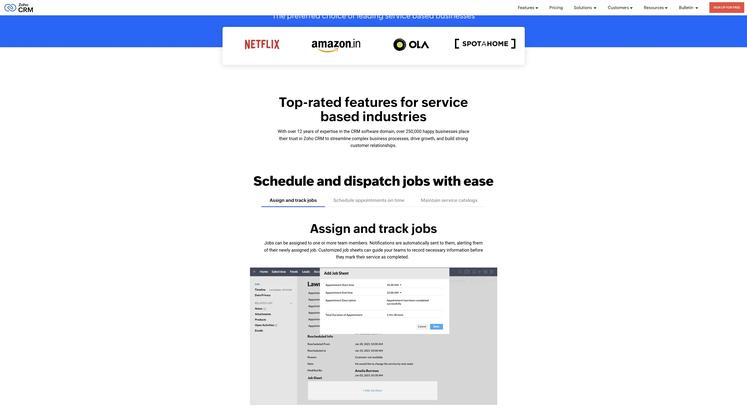Task type: describe. For each thing, give the bounding box(es) containing it.
complex
[[352, 136, 369, 141]]

expertise
[[320, 129, 338, 134]]

sent
[[430, 241, 439, 246]]

assign and track jobs for schedule
[[270, 198, 317, 203]]

processes,
[[388, 136, 409, 141]]

to inside with over 12 years of expertise in the crm software domain, over 250,000 happy businesses place their trust in zoho crm to streamline complex business processes, drive growth, and build strong customer relationships.
[[325, 136, 329, 141]]

automatically
[[403, 241, 429, 246]]

them
[[473, 241, 483, 246]]

track for schedule appointments on time
[[295, 198, 306, 203]]

information
[[447, 248, 469, 253]]

0 vertical spatial based
[[412, 11, 434, 20]]

sheets
[[350, 248, 363, 253]]

ease
[[464, 173, 494, 189]]

to right sent
[[440, 241, 444, 246]]

resources link
[[644, 0, 668, 15]]

notifications
[[370, 241, 395, 246]]

record
[[412, 248, 425, 253]]

2 over from the left
[[396, 129, 405, 134]]

place
[[459, 129, 469, 134]]

1 vertical spatial in
[[299, 136, 303, 141]]

with
[[433, 173, 461, 189]]

are
[[396, 241, 402, 246]]

to right teams
[[407, 248, 411, 253]]

2 vertical spatial their
[[356, 255, 365, 260]]

domain,
[[380, 129, 395, 134]]

track for jobs can be assigned to one or more team members. notifications are automatically sent to them, alerting them of their newly assigned job. customized job sheets can guide your teams to record necessary information before they mark their service as completed.
[[379, 221, 409, 236]]

build
[[445, 136, 455, 141]]

0 vertical spatial in
[[339, 129, 343, 134]]

more
[[326, 241, 337, 246]]

teams
[[394, 248, 406, 253]]

1 vertical spatial assigned
[[291, 248, 309, 253]]

12
[[297, 129, 302, 134]]

schedule and dispatch jobs with ease
[[254, 173, 494, 189]]

assign and track jobs image
[[250, 268, 497, 405]]

solutions
[[574, 5, 593, 10]]

maintain
[[421, 198, 441, 203]]

businesses inside with over 12 years of expertise in the crm software domain, over 250,000 happy businesses place their trust in zoho crm to streamline complex business processes, drive growth, and build strong customer relationships.
[[436, 129, 458, 134]]

for
[[401, 94, 419, 110]]

newly
[[279, 248, 290, 253]]

catalogs
[[459, 198, 478, 203]]

growth,
[[421, 136, 436, 141]]

sign up for free
[[714, 6, 740, 9]]

features
[[518, 5, 534, 10]]

based inside "top-rated features for service based industries"
[[321, 109, 360, 124]]

customers
[[608, 5, 629, 10]]

1 vertical spatial crm
[[315, 136, 324, 141]]

1 vertical spatial can
[[364, 248, 371, 253]]

sign
[[714, 6, 721, 9]]

top-
[[279, 94, 308, 110]]

appointments
[[355, 198, 387, 203]]

guide
[[372, 248, 383, 253]]

software
[[362, 129, 379, 134]]

mark
[[345, 255, 355, 260]]

streamline
[[330, 136, 351, 141]]

industries
[[363, 109, 427, 124]]

customer
[[351, 143, 369, 148]]

customized
[[318, 248, 342, 253]]

schedule for schedule and dispatch jobs with ease
[[254, 173, 314, 189]]

the
[[344, 129, 350, 134]]

completed.
[[387, 255, 409, 260]]

bulletin
[[679, 5, 694, 10]]

1 businesses from the top
[[436, 11, 475, 20]]

jobs
[[264, 241, 274, 246]]

be
[[283, 241, 288, 246]]

them,
[[445, 241, 456, 246]]

resources
[[644, 5, 664, 10]]

features link
[[518, 0, 539, 15]]

necessary
[[426, 248, 446, 253]]

members.
[[349, 241, 369, 246]]

pricing
[[550, 5, 563, 10]]

features
[[345, 94, 398, 110]]

maintain service catalogs
[[421, 198, 478, 203]]



Task type: vqa. For each thing, say whether or not it's contained in the screenshot.
customer at the top
yes



Task type: locate. For each thing, give the bounding box(es) containing it.
1 vertical spatial assign and track jobs
[[310, 221, 437, 236]]

1 horizontal spatial schedule
[[333, 198, 354, 203]]

2 horizontal spatial of
[[348, 11, 355, 20]]

crm
[[351, 129, 360, 134], [315, 136, 324, 141]]

crm right zoho
[[315, 136, 324, 141]]

leading
[[357, 11, 384, 20]]

with
[[278, 129, 287, 134]]

1 horizontal spatial crm
[[351, 129, 360, 134]]

1 vertical spatial their
[[269, 248, 278, 253]]

relationships.
[[370, 143, 397, 148]]

of right years
[[315, 129, 319, 134]]

0 vertical spatial assign and track jobs
[[270, 198, 317, 203]]

over up processes,
[[396, 129, 405, 134]]

schedule for schedule appointments on time
[[333, 198, 354, 203]]

0 horizontal spatial assign
[[270, 198, 285, 203]]

the preferred choice of leading service based businesses
[[272, 11, 475, 20]]

can left the be
[[275, 241, 282, 246]]

1 horizontal spatial based
[[412, 11, 434, 20]]

in down 12
[[299, 136, 303, 141]]

schedule
[[254, 173, 314, 189], [333, 198, 354, 203]]

jobs for assigned
[[412, 221, 437, 236]]

1 horizontal spatial track
[[379, 221, 409, 236]]

assign and track jobs for jobs
[[310, 221, 437, 236]]

assign
[[270, 198, 285, 203], [310, 221, 351, 236]]

1 vertical spatial businesses
[[436, 129, 458, 134]]

0 vertical spatial their
[[279, 136, 288, 141]]

0 vertical spatial assign
[[270, 198, 285, 203]]

pricing link
[[550, 0, 563, 15]]

assign and track jobs
[[270, 198, 317, 203], [310, 221, 437, 236]]

choice
[[322, 11, 346, 20]]

they
[[336, 255, 344, 260]]

to down expertise
[[325, 136, 329, 141]]

0 vertical spatial of
[[348, 11, 355, 20]]

strong
[[456, 136, 468, 141]]

zoho crm logo image
[[4, 2, 33, 14]]

years
[[303, 129, 314, 134]]

dispatch
[[344, 173, 400, 189]]

0 horizontal spatial their
[[269, 248, 278, 253]]

of down jobs
[[264, 248, 268, 253]]

up
[[722, 6, 726, 9]]

alerting
[[457, 241, 472, 246]]

0 horizontal spatial track
[[295, 198, 306, 203]]

0 vertical spatial crm
[[351, 129, 360, 134]]

2 vertical spatial jobs
[[412, 221, 437, 236]]

jobs can be assigned to one or more team members. notifications are automatically sent to them, alerting them of their newly assigned job. customized job sheets can guide your teams to record necessary information before they mark their service as completed.
[[264, 241, 483, 260]]

your
[[384, 248, 393, 253]]

0 horizontal spatial schedule
[[254, 173, 314, 189]]

with over 12 years of expertise in the crm software domain, over 250,000 happy businesses place their trust in zoho crm to streamline complex business processes, drive growth, and build strong customer relationships.
[[278, 129, 469, 148]]

in
[[339, 129, 343, 134], [299, 136, 303, 141]]

their down jobs
[[269, 248, 278, 253]]

as
[[381, 255, 386, 260]]

business
[[370, 136, 387, 141]]

service inside jobs can be assigned to one or more team members. notifications are automatically sent to them, alerting them of their newly assigned job. customized job sheets can guide your teams to record necessary information before they mark their service as completed.
[[366, 255, 380, 260]]

can left guide
[[364, 248, 371, 253]]

the
[[272, 11, 285, 20]]

to
[[325, 136, 329, 141], [308, 241, 312, 246], [440, 241, 444, 246], [407, 248, 411, 253]]

assigned
[[289, 241, 307, 246], [291, 248, 309, 253]]

team
[[338, 241, 348, 246]]

1 horizontal spatial can
[[364, 248, 371, 253]]

0 vertical spatial businesses
[[436, 11, 475, 20]]

0 horizontal spatial of
[[264, 248, 268, 253]]

their down with
[[279, 136, 288, 141]]

schedule appointments on time
[[333, 198, 405, 203]]

trust
[[289, 136, 298, 141]]

over up the trust
[[288, 129, 296, 134]]

sign up for free link
[[710, 2, 745, 13]]

1 vertical spatial track
[[379, 221, 409, 236]]

track
[[295, 198, 306, 203], [379, 221, 409, 236]]

0 horizontal spatial can
[[275, 241, 282, 246]]

of
[[348, 11, 355, 20], [315, 129, 319, 134], [264, 248, 268, 253]]

of inside jobs can be assigned to one or more team members. notifications are automatically sent to them, alerting them of their newly assigned job. customized job sheets can guide your teams to record necessary information before they mark their service as completed.
[[264, 248, 268, 253]]

0 horizontal spatial in
[[299, 136, 303, 141]]

and inside with over 12 years of expertise in the crm software domain, over 250,000 happy businesses place their trust in zoho crm to streamline complex business processes, drive growth, and build strong customer relationships.
[[437, 136, 444, 141]]

2 businesses from the top
[[436, 129, 458, 134]]

free
[[733, 6, 740, 9]]

assign for jobs
[[310, 221, 351, 236]]

0 vertical spatial can
[[275, 241, 282, 246]]

or
[[321, 241, 325, 246]]

2 vertical spatial of
[[264, 248, 268, 253]]

of inside with over 12 years of expertise in the crm software domain, over 250,000 happy businesses place their trust in zoho crm to streamline complex business processes, drive growth, and build strong customer relationships.
[[315, 129, 319, 134]]

businesses
[[436, 11, 475, 20], [436, 129, 458, 134]]

time
[[395, 198, 405, 203]]

jobs for time
[[307, 198, 317, 203]]

0 vertical spatial schedule
[[254, 173, 314, 189]]

2 horizontal spatial their
[[356, 255, 365, 260]]

in left the the
[[339, 129, 343, 134]]

250,000
[[406, 129, 422, 134]]

0 vertical spatial track
[[295, 198, 306, 203]]

1 vertical spatial schedule
[[333, 198, 354, 203]]

their inside with over 12 years of expertise in the crm software domain, over 250,000 happy businesses place their trust in zoho crm to streamline complex business processes, drive growth, and build strong customer relationships.
[[279, 136, 288, 141]]

0 horizontal spatial over
[[288, 129, 296, 134]]

to left one
[[308, 241, 312, 246]]

1 vertical spatial based
[[321, 109, 360, 124]]

0 vertical spatial assigned
[[289, 241, 307, 246]]

0 horizontal spatial crm
[[315, 136, 324, 141]]

before
[[471, 248, 483, 253]]

1 over from the left
[[288, 129, 296, 134]]

their
[[279, 136, 288, 141], [269, 248, 278, 253], [356, 255, 365, 260]]

top-rated features for service based industries
[[279, 94, 468, 124]]

assigned left 'job.'
[[291, 248, 309, 253]]

happy
[[423, 129, 435, 134]]

0 vertical spatial jobs
[[403, 173, 430, 189]]

0 horizontal spatial based
[[321, 109, 360, 124]]

preferred
[[287, 11, 320, 20]]

for
[[726, 6, 732, 9]]

bulletin link
[[679, 0, 699, 15]]

on
[[388, 198, 394, 203]]

1 horizontal spatial in
[[339, 129, 343, 134]]

service inside "top-rated features for service based industries"
[[422, 94, 468, 110]]

1 horizontal spatial assign
[[310, 221, 351, 236]]

and
[[437, 136, 444, 141], [317, 173, 341, 189], [286, 198, 294, 203], [353, 221, 376, 236]]

1 horizontal spatial their
[[279, 136, 288, 141]]

drive
[[411, 136, 420, 141]]

assigned right the be
[[289, 241, 307, 246]]

zoho
[[304, 136, 314, 141]]

crm up complex
[[351, 129, 360, 134]]

over
[[288, 129, 296, 134], [396, 129, 405, 134]]

assign for schedule
[[270, 198, 285, 203]]

solutions link
[[574, 0, 597, 15]]

rated
[[308, 94, 342, 110]]

1 vertical spatial jobs
[[307, 198, 317, 203]]

one
[[313, 241, 320, 246]]

1 horizontal spatial over
[[396, 129, 405, 134]]

1 horizontal spatial of
[[315, 129, 319, 134]]

1 vertical spatial assign
[[310, 221, 351, 236]]

1 vertical spatial of
[[315, 129, 319, 134]]

job.
[[310, 248, 317, 253]]

based
[[412, 11, 434, 20], [321, 109, 360, 124]]

of right the choice
[[348, 11, 355, 20]]

can
[[275, 241, 282, 246], [364, 248, 371, 253]]

job
[[343, 248, 349, 253]]

service
[[385, 11, 411, 20], [422, 94, 468, 110], [442, 198, 458, 203], [366, 255, 380, 260]]

their down sheets
[[356, 255, 365, 260]]



